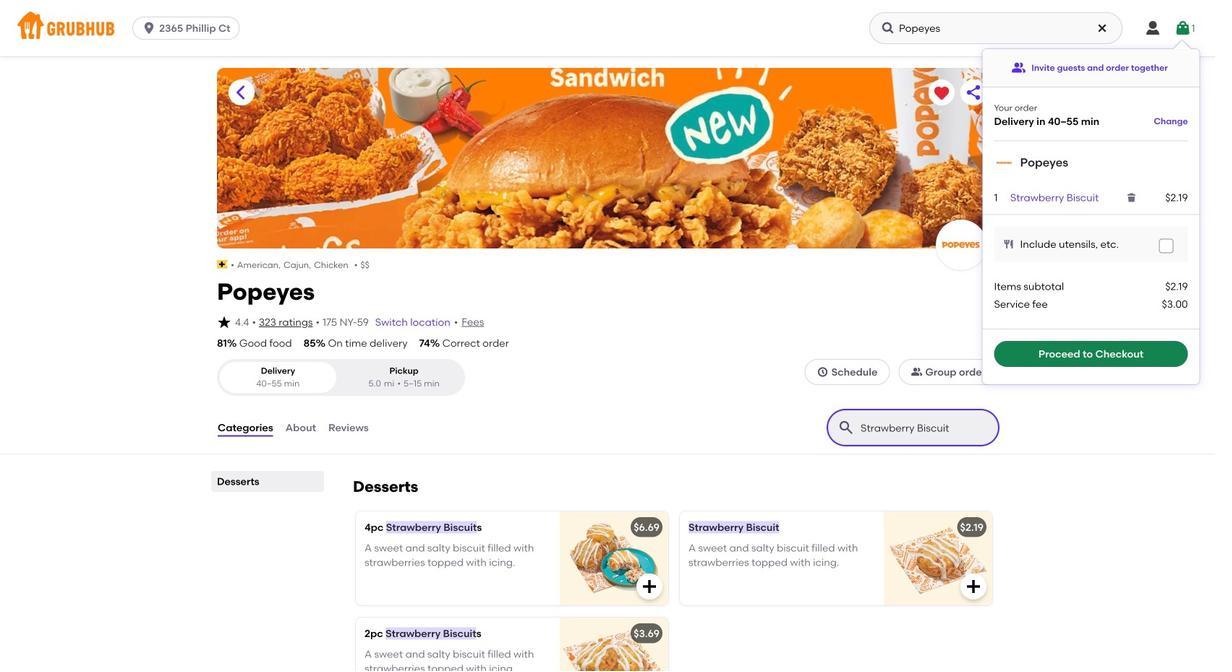 Task type: locate. For each thing, give the bounding box(es) containing it.
Search Popeyes search field
[[859, 422, 970, 435]]

tooltip
[[983, 41, 1200, 385]]

option group
[[217, 360, 465, 396]]

2pc strawberry biscuits image
[[560, 618, 668, 672]]

people icon image
[[1011, 61, 1026, 75], [911, 367, 922, 378]]

people icon image up search popeyes 'search field'
[[911, 367, 922, 378]]

caret left icon image
[[233, 84, 250, 101]]

Search for food, convenience, alcohol... search field
[[869, 12, 1122, 44]]

svg image
[[1126, 192, 1137, 203], [1003, 239, 1014, 250], [1162, 242, 1171, 251], [817, 367, 829, 378], [641, 579, 658, 596], [965, 579, 982, 596]]

svg image
[[1144, 20, 1162, 37], [1174, 20, 1192, 37], [142, 21, 156, 35], [881, 21, 895, 35], [1096, 22, 1108, 34], [217, 315, 231, 330]]

strawberry biscuit image
[[884, 512, 992, 606]]

0 horizontal spatial people icon image
[[911, 367, 922, 378]]

popeyes image
[[994, 153, 1014, 173]]

people icon image down "search for food, convenience, alcohol..." search field
[[1011, 61, 1026, 75]]

0 vertical spatial people icon image
[[1011, 61, 1026, 75]]



Task type: describe. For each thing, give the bounding box(es) containing it.
4pc strawberry biscuits image
[[560, 512, 668, 606]]

1 horizontal spatial people icon image
[[1011, 61, 1026, 75]]

share icon image
[[965, 84, 982, 101]]

1 vertical spatial people icon image
[[911, 367, 922, 378]]

main navigation navigation
[[0, 0, 1215, 56]]

subscription pass image
[[217, 260, 228, 269]]

search icon image
[[838, 419, 855, 437]]



Task type: vqa. For each thing, say whether or not it's contained in the screenshot.
the e.g. 555 Main St text box
no



